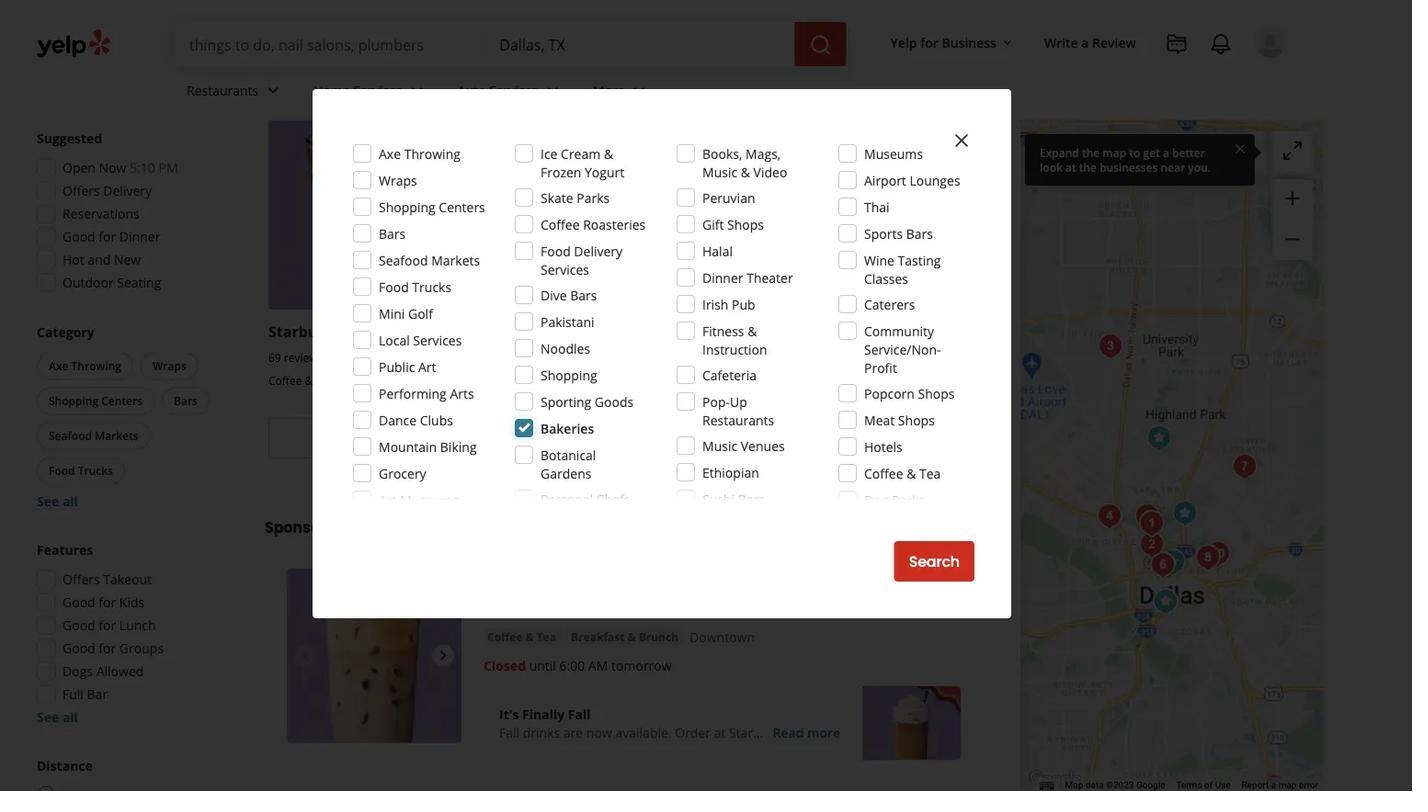 Task type: describe. For each thing, give the bounding box(es) containing it.
restaurants inside business categories element
[[187, 81, 259, 99]]

50
[[631, 459, 646, 476]]

open now 5:10 pm
[[63, 159, 178, 177]]

outdoor
[[63, 274, 114, 292]]

bars for dive bars
[[570, 286, 597, 304]]

reviews for ihop
[[766, 350, 805, 366]]

meddlesome moth image
[[1091, 498, 1128, 535]]

hot and new
[[63, 251, 141, 269]]

instruction
[[703, 341, 768, 358]]

popcorn
[[864, 385, 915, 402]]

services for home services
[[354, 81, 402, 99]]

food inside food delivery services
[[541, 242, 571, 260]]

am
[[588, 657, 608, 674]]

seafood markets inside search "dialog"
[[379, 252, 480, 269]]

are
[[564, 724, 583, 742]]

4.5 star rating image
[[510, 352, 609, 371]]

1 horizontal spatial starbucks
[[729, 724, 788, 742]]

auto services link
[[443, 66, 578, 120]]

until for until 9:00 pm
[[361, 459, 388, 476]]

food trucks button
[[37, 458, 125, 485]]

performing arts
[[379, 385, 474, 402]]

2 horizontal spatial shopping
[[541, 366, 597, 384]]

zoom out image
[[1282, 228, 1304, 251]]

caterers
[[864, 296, 915, 313]]

rise soufflé - dallas image
[[1092, 328, 1129, 365]]

sixty vines image
[[1134, 506, 1171, 543]]

shopping centers inside search "dialog"
[[379, 198, 485, 216]]

good for dinner
[[63, 228, 160, 246]]

seafood inside button
[[49, 429, 92, 444]]

starbucks image
[[1155, 544, 1192, 581]]

suggested
[[37, 130, 102, 147]]

yelp for business button
[[883, 26, 1023, 59]]

kids
[[119, 594, 145, 612]]

services for local services
[[413, 332, 462, 349]]

0 horizontal spatial sponsored
[[265, 518, 344, 538]]

get for starbucks
[[331, 428, 356, 449]]

now
[[587, 724, 612, 742]]

pecan lodge image
[[1190, 540, 1227, 577]]

price group
[[37, 38, 228, 99]]

(50 reviews)
[[638, 351, 709, 368]]

american
[[856, 373, 905, 388]]

group containing features
[[31, 541, 228, 727]]

meat shops
[[864, 412, 935, 429]]

fitness & instruction
[[703, 322, 768, 358]]

price
[[37, 38, 69, 56]]

nothing bundt cakes
[[510, 322, 665, 342]]

alamo drafthouse cinema cedars image
[[1148, 584, 1184, 621]]

get directions link for starbucks
[[269, 418, 495, 458]]

pm for open now 5:10 pm
[[159, 159, 178, 177]]

business categories element
[[172, 66, 1287, 120]]

& inside ice cream & frozen yogurt
[[604, 145, 613, 162]]

noodles
[[541, 340, 591, 357]]

& inside "link"
[[628, 629, 636, 645]]

for for kids
[[99, 594, 116, 612]]

projects image
[[1166, 33, 1188, 55]]

expand the map to get a better look at the businesses near you. tooltip
[[1025, 134, 1255, 186]]

services inside food delivery services
[[541, 261, 589, 278]]

dogs allowed
[[63, 663, 144, 681]]

irish
[[703, 296, 729, 313]]

coffee inside "starbucks 69 reviews coffee & tea, breakfast & brunch"
[[269, 373, 302, 388]]

skate
[[541, 189, 573, 206]]

coffee inside button
[[487, 629, 523, 645]]

featured
[[265, 36, 347, 62]]

24 chevron down v2 image for restaurants
[[262, 79, 284, 102]]

profit
[[864, 359, 897, 377]]

golf
[[408, 305, 433, 322]]

nothing bundt cakes link
[[510, 322, 665, 342]]

previous image
[[294, 645, 316, 667]]

wraps inside button
[[153, 359, 186, 374]]

food trucks inside search "dialog"
[[379, 278, 452, 296]]

starbucks inside "starbucks 69 reviews coffee & tea, breakfast & brunch"
[[269, 322, 342, 342]]

delivery for food delivery services
[[574, 242, 623, 260]]

look
[[1040, 160, 1063, 175]]

10:00
[[870, 459, 903, 476]]

reservations
[[63, 205, 140, 223]]

& inside books, mags, music & video
[[741, 163, 750, 181]]

0 horizontal spatial starbucks image
[[287, 569, 462, 744]]

fitness
[[703, 322, 744, 340]]

more link
[[578, 66, 666, 120]]

dog parks
[[864, 492, 925, 509]]

open for open until 9:00 pm
[[324, 459, 358, 476]]

offers for offers delivery
[[63, 182, 100, 200]]

1 horizontal spatial museums
[[864, 145, 923, 162]]

cheese shops
[[864, 518, 948, 536]]

dive
[[541, 286, 567, 304]]

good for good for kids
[[63, 594, 95, 612]]

to
[[1130, 145, 1141, 160]]

reviews for starbucks
[[284, 350, 323, 366]]

breakfast inside "starbucks 69 reviews coffee & tea, breakfast & brunch"
[[340, 373, 389, 388]]

restaurants inside search "dialog"
[[703, 412, 775, 429]]

gardens
[[541, 465, 592, 482]]

centers inside search "dialog"
[[439, 198, 485, 216]]

ihop link
[[750, 322, 788, 342]]

directions for starbucks
[[360, 428, 432, 449]]

get directions for ihop
[[813, 428, 914, 449]]

in
[[615, 459, 628, 476]]

sort:
[[815, 2, 843, 20]]

arts
[[450, 385, 474, 402]]

good for good for groups
[[63, 640, 95, 658]]

for for dinner
[[99, 228, 116, 246]]

report a map error
[[1242, 780, 1319, 791]]

search for search
[[909, 552, 960, 572]]

seating
[[117, 274, 161, 292]]

wabi house image
[[1227, 449, 1263, 486]]

see for features
[[37, 709, 59, 726]]

see all for category
[[37, 493, 78, 510]]

centers inside the shopping centers button
[[101, 394, 143, 409]]

coffee & tea inside search "dialog"
[[864, 465, 941, 482]]

pop-up restaurants
[[703, 393, 775, 429]]

brunch,
[[813, 373, 853, 388]]

1 horizontal spatial art
[[418, 358, 436, 376]]

24 chevron down v2 image for home services
[[406, 79, 428, 102]]

throwing inside search "dialog"
[[404, 145, 461, 162]]

map
[[1065, 780, 1084, 791]]

review
[[1093, 34, 1137, 51]]

0 horizontal spatial fall
[[499, 724, 520, 742]]

markets inside button
[[95, 429, 139, 444]]

sporting goods
[[541, 393, 634, 411]]

open until 9:00 pm
[[324, 459, 440, 476]]

all for category
[[62, 493, 78, 510]]

public art
[[379, 358, 436, 376]]

89
[[750, 350, 763, 366]]

brunch inside button
[[639, 629, 679, 645]]

sponsored inside 'featured takeout options sponsored'
[[508, 40, 575, 57]]

tea inside search "dialog"
[[920, 465, 941, 482]]

1 vertical spatial art
[[379, 492, 397, 509]]

©2023
[[1106, 780, 1134, 791]]

order
[[675, 724, 711, 742]]

you.
[[1188, 160, 1211, 175]]

starbucks link
[[269, 322, 342, 342]]

see all button for category
[[37, 493, 78, 510]]

mountain biking
[[379, 438, 477, 456]]

popcorn shops
[[864, 385, 955, 402]]

& right the 10:00
[[907, 465, 916, 482]]

local services
[[379, 332, 462, 349]]

thai
[[864, 198, 890, 216]]

at inside expand the map to get a better look at the businesses near you.
[[1066, 160, 1077, 175]]

monarch image
[[1145, 547, 1182, 584]]

cupcakes,
[[559, 378, 611, 393]]

pm for open until 9:00 pm
[[420, 459, 440, 476]]

shops for meat shops
[[898, 412, 935, 429]]

cream
[[561, 145, 601, 162]]

axe inside button
[[49, 359, 68, 374]]

goods
[[595, 393, 634, 411]]

ice cream & frozen yogurt
[[541, 145, 625, 181]]

axe throwing inside search "dialog"
[[379, 145, 461, 162]]

takeout for featured
[[351, 36, 426, 62]]

get
[[1144, 145, 1160, 160]]

slideshow element
[[287, 569, 462, 744]]

up
[[730, 393, 747, 411]]

user actions element
[[876, 23, 1313, 136]]

get for ihop
[[813, 428, 838, 449]]

write
[[1045, 34, 1078, 51]]

botanical gardens
[[541, 446, 596, 482]]

finally
[[522, 706, 565, 723]]

gift
[[703, 216, 724, 233]]

auto
[[458, 81, 486, 99]]

parks for dog parks
[[892, 492, 925, 509]]

distance option group
[[31, 757, 228, 792]]

classes
[[864, 270, 909, 287]]

biking
[[440, 438, 477, 456]]

good for good for dinner
[[63, 228, 95, 246]]

coffee down hotels
[[864, 465, 904, 482]]

mags,
[[746, 145, 781, 162]]

category
[[37, 324, 94, 341]]

ethiopian
[[703, 464, 759, 481]]

good for kids
[[63, 594, 145, 612]]

bundt
[[573, 322, 618, 342]]

outdoor seating
[[63, 274, 161, 292]]

bakeries
[[541, 420, 594, 437]]

keyboard shortcuts image
[[1040, 782, 1054, 791]]

business
[[942, 34, 997, 51]]

map region
[[1016, 0, 1413, 792]]

meso maya comida y copas image
[[1134, 527, 1171, 564]]

until for until 6:00 am tomorrow
[[529, 657, 556, 674]]

irish pub
[[703, 296, 756, 313]]

axe inside search "dialog"
[[379, 145, 401, 162]]

today.
[[791, 724, 829, 742]]



Task type: vqa. For each thing, say whether or not it's contained in the screenshot.
VIEW
yes



Task type: locate. For each thing, give the bounding box(es) containing it.
shopping centers button
[[37, 388, 155, 415]]

1 horizontal spatial trucks
[[412, 278, 452, 296]]

1 vertical spatial takeout
[[103, 571, 152, 589]]

close image
[[951, 130, 973, 152]]

for for groups
[[99, 640, 116, 658]]

see
[[37, 493, 59, 510], [37, 709, 59, 726]]

0 vertical spatial starbucks image
[[1167, 496, 1204, 532]]

see all down food trucks button
[[37, 493, 78, 510]]

throwing inside button
[[71, 359, 121, 374]]

takeout for offers
[[103, 571, 152, 589]]

0 horizontal spatial food
[[49, 463, 75, 479]]

0 horizontal spatial directions
[[360, 428, 432, 449]]

wraps inside search "dialog"
[[379, 172, 417, 189]]

restaurants link
[[172, 66, 299, 120]]

good up dogs
[[63, 640, 95, 658]]

features
[[37, 542, 93, 559]]

0 vertical spatial seafood markets
[[379, 252, 480, 269]]

1 vertical spatial axe throwing
[[49, 359, 121, 374]]

write a review
[[1045, 34, 1137, 51]]

bars button
[[162, 388, 210, 415]]

notifications image
[[1210, 33, 1232, 55]]

1 horizontal spatial markets
[[431, 252, 480, 269]]

dinner
[[119, 228, 160, 246], [703, 269, 744, 286]]

report
[[1242, 780, 1269, 791]]

coffee up closed
[[487, 629, 523, 645]]

& inside fitness & instruction
[[748, 322, 757, 340]]

2 directions from the left
[[842, 428, 914, 449]]

all down food trucks button
[[62, 493, 78, 510]]

1 vertical spatial coffee & tea
[[487, 629, 556, 645]]

starbucks up 69
[[269, 322, 342, 342]]

1 vertical spatial sponsored
[[265, 518, 344, 538]]

shops for popcorn shops
[[918, 385, 955, 402]]

0 vertical spatial delivery
[[103, 182, 152, 200]]

open down suggested
[[63, 159, 96, 177]]

2 get from the left
[[813, 428, 838, 449]]

0 vertical spatial shopping centers
[[379, 198, 485, 216]]

throwing up the shopping centers button
[[71, 359, 121, 374]]

None search field
[[175, 22, 850, 66]]

yelp for business
[[891, 34, 997, 51]]

1 get directions from the left
[[331, 428, 432, 449]]

for right yelp
[[921, 34, 939, 51]]

food trucks inside button
[[49, 463, 113, 479]]

0 vertical spatial see all
[[37, 493, 78, 510]]

0 vertical spatial coffee & tea
[[864, 465, 941, 482]]

breakfast inside button
[[571, 629, 625, 645]]

1 vertical spatial fall
[[499, 724, 520, 742]]

breakfast inside the ihop 89 reviews breakfast & brunch, american (traditional), cafes
[[750, 373, 799, 388]]

good down offers takeout
[[63, 594, 95, 612]]

0 horizontal spatial seafood
[[49, 429, 92, 444]]

skate parks
[[541, 189, 610, 206]]

brunch
[[402, 373, 440, 388], [639, 629, 679, 645]]

museums up airport
[[864, 145, 923, 162]]

a for report
[[1272, 780, 1277, 791]]

1 see all button from the top
[[37, 493, 78, 510]]

dinner up "new" at the left top of the page
[[119, 228, 160, 246]]

1 horizontal spatial reviews
[[766, 350, 805, 366]]

2 horizontal spatial food
[[541, 242, 571, 260]]

see for category
[[37, 493, 59, 510]]

1 vertical spatial search
[[909, 552, 960, 572]]

uchi image
[[1129, 498, 1166, 535]]

0 vertical spatial shopping
[[379, 198, 436, 216]]

dinner inside search "dialog"
[[703, 269, 744, 286]]

2 good from the top
[[63, 594, 95, 612]]

& left brunch, at the right
[[802, 373, 810, 388]]

seafood up the mini golf
[[379, 252, 428, 269]]

0 horizontal spatial delivery
[[103, 182, 152, 200]]

1 vertical spatial shopping
[[541, 366, 597, 384]]

0 vertical spatial takeout
[[351, 36, 426, 62]]

museums down grocery
[[400, 492, 459, 509]]

takeout inside group
[[103, 571, 152, 589]]

all down full
[[62, 709, 78, 726]]

1 vertical spatial seafood markets
[[49, 429, 139, 444]]

1 vertical spatial brunch
[[639, 629, 679, 645]]

a for write
[[1082, 34, 1089, 51]]

error
[[1299, 780, 1319, 791]]

bars right sushi
[[738, 491, 765, 508]]

0 vertical spatial see
[[37, 493, 59, 510]]

bars for sports bars
[[906, 225, 933, 242]]

reviews inside "starbucks 69 reviews coffee & tea, breakfast & brunch"
[[284, 350, 323, 366]]

until left "9:00"
[[361, 459, 388, 476]]

shops
[[727, 216, 764, 233], [918, 385, 955, 402], [898, 412, 935, 429], [912, 518, 948, 536]]

sponsored
[[508, 40, 575, 57], [265, 518, 344, 538]]

coffee & tea
[[864, 465, 941, 482], [487, 629, 556, 645]]

9:00
[[392, 459, 417, 476]]

bars right 'dive' on the top left of the page
[[570, 286, 597, 304]]

sponsored left results
[[265, 518, 344, 538]]

get directions for starbucks
[[331, 428, 432, 449]]

1 vertical spatial restaurants
[[703, 412, 775, 429]]

for for lunch
[[99, 617, 116, 635]]

next image
[[432, 645, 454, 667]]

map for moves
[[1184, 143, 1211, 161]]

parks for skate parks
[[577, 189, 610, 206]]

clubs
[[420, 412, 453, 429]]

directions up "9:00"
[[360, 428, 432, 449]]

3 good from the top
[[63, 617, 95, 635]]

shopping centers inside button
[[49, 394, 143, 409]]

0 horizontal spatial pm
[[159, 159, 178, 177]]

24 chevron down v2 image right more
[[629, 79, 651, 102]]

services down golf
[[413, 332, 462, 349]]

2 horizontal spatial map
[[1279, 780, 1297, 791]]

shops for gift shops
[[727, 216, 764, 233]]

2 get directions link from the left
[[750, 418, 977, 458]]

terry black's barbecue image
[[1200, 536, 1237, 573]]

drinks
[[523, 724, 560, 742]]

0 vertical spatial restaurants
[[187, 81, 259, 99]]

peruvian
[[703, 189, 755, 206]]

services up dive bars
[[541, 261, 589, 278]]

0 horizontal spatial coffee & tea
[[487, 629, 556, 645]]

0 vertical spatial centers
[[439, 198, 485, 216]]

mountain
[[379, 438, 437, 456]]

delivery for offers delivery
[[103, 182, 152, 200]]

ice
[[541, 145, 558, 162]]

search image
[[810, 34, 832, 56]]

local
[[379, 332, 410, 349]]

music up the ethiopian
[[703, 437, 738, 455]]

expand the map to get a better look at the businesses near you.
[[1040, 145, 1211, 175]]

$$$$
[[188, 74, 214, 89]]

1 good from the top
[[63, 228, 95, 246]]

1 directions from the left
[[360, 428, 432, 449]]

offers for offers takeout
[[63, 571, 100, 589]]

good for good for lunch
[[63, 617, 95, 635]]

map left error
[[1279, 780, 1297, 791]]

good
[[63, 228, 95, 246], [63, 594, 95, 612], [63, 617, 95, 635], [63, 640, 95, 658]]

all for features
[[62, 709, 78, 726]]

24 chevron down v2 image down featured
[[262, 79, 284, 102]]

results
[[347, 518, 401, 538]]

map for to
[[1103, 145, 1127, 160]]

delivery down open now 5:10 pm
[[103, 182, 152, 200]]

2 horizontal spatial 24 chevron down v2 image
[[629, 79, 651, 102]]

0 horizontal spatial museums
[[400, 492, 459, 509]]

coffee down skate
[[541, 216, 580, 233]]

markets
[[431, 252, 480, 269], [95, 429, 139, 444]]

1 vertical spatial music
[[703, 437, 738, 455]]

0 vertical spatial trucks
[[412, 278, 452, 296]]

4 good from the top
[[63, 640, 95, 658]]

use
[[1215, 780, 1231, 791]]

0 horizontal spatial shopping centers
[[49, 394, 143, 409]]

seafood markets inside button
[[49, 429, 139, 444]]

halal
[[703, 242, 733, 260]]

1 horizontal spatial throwing
[[404, 145, 461, 162]]

auto services
[[458, 81, 538, 99]]

food down the seafood markets button
[[49, 463, 75, 479]]

music inside books, mags, music & video
[[703, 163, 738, 181]]

brunch up the tomorrow
[[639, 629, 679, 645]]

1 horizontal spatial coffee & tea
[[864, 465, 941, 482]]

& up the tomorrow
[[628, 629, 636, 645]]

books,
[[703, 145, 743, 162]]

pm down mountain biking at the bottom left of the page
[[420, 459, 440, 476]]

wine
[[864, 252, 895, 269]]

1 horizontal spatial a
[[1163, 145, 1170, 160]]

get directions link for ihop
[[750, 418, 977, 458]]

0 vertical spatial brunch
[[402, 373, 440, 388]]

0 vertical spatial search
[[1124, 143, 1164, 161]]

dinner theater
[[703, 269, 793, 286]]

shops down popcorn shops
[[898, 412, 935, 429]]

3 24 chevron down v2 image from the left
[[629, 79, 651, 102]]

2 reviews from the left
[[766, 350, 805, 366]]

shops for cheese shops
[[912, 518, 948, 536]]

tea inside button
[[537, 629, 556, 645]]

1 vertical spatial at
[[714, 724, 726, 742]]

nothing
[[510, 322, 569, 342]]

2 horizontal spatial until
[[840, 459, 866, 476]]

0 vertical spatial food trucks
[[379, 278, 452, 296]]

reviews right 89
[[766, 350, 805, 366]]

group containing suggested
[[31, 129, 228, 297]]

a inside expand the map to get a better look at the businesses near you.
[[1163, 145, 1170, 160]]

see up distance
[[37, 709, 59, 726]]

open up sponsored results
[[324, 459, 358, 476]]

markets inside search "dialog"
[[431, 252, 480, 269]]

shops down peruvian
[[727, 216, 764, 233]]

1 24 chevron down v2 image from the left
[[262, 79, 284, 102]]

food up 'dive' on the top left of the page
[[541, 242, 571, 260]]

2 all from the top
[[62, 709, 78, 726]]

art up performing arts
[[418, 358, 436, 376]]

1 vertical spatial dinner
[[703, 269, 744, 286]]

0 horizontal spatial get directions link
[[269, 418, 495, 458]]

see all button down food trucks button
[[37, 493, 78, 510]]

map inside expand the map to get a better look at the businesses near you.
[[1103, 145, 1127, 160]]

food up mini
[[379, 278, 409, 296]]

featured takeout options sponsored
[[265, 36, 575, 62]]

food trucks
[[379, 278, 452, 296], [49, 463, 113, 479]]

for inside button
[[921, 34, 939, 51]]

1 horizontal spatial starbucks image
[[1167, 496, 1204, 532]]

1 vertical spatial food
[[379, 278, 409, 296]]

books, mags, music & video
[[703, 145, 788, 181]]

0 horizontal spatial until
[[361, 459, 388, 476]]

read more
[[773, 724, 841, 742]]

1 music from the top
[[703, 163, 738, 181]]

1 horizontal spatial takeout
[[351, 36, 426, 62]]

wraps
[[379, 172, 417, 189], [153, 359, 186, 374]]

1 horizontal spatial food trucks
[[379, 278, 452, 296]]

& left the tea,
[[305, 373, 313, 388]]

axe down home services link
[[379, 145, 401, 162]]

throwing down auto
[[404, 145, 461, 162]]

1 all from the top
[[62, 493, 78, 510]]

0 vertical spatial wraps
[[379, 172, 417, 189]]

24 chevron down v2 image down 'featured takeout options sponsored' at the left top of page
[[406, 79, 428, 102]]

& up yogurt
[[604, 145, 613, 162]]

16 chevron down v2 image
[[1000, 36, 1015, 50]]

for up hot and new
[[99, 228, 116, 246]]

2 offers from the top
[[63, 571, 100, 589]]

nothing bundt cakes image
[[1141, 420, 1178, 457]]

see all
[[37, 493, 78, 510], [37, 709, 78, 726]]

1 vertical spatial trucks
[[78, 463, 113, 479]]

desserts
[[614, 378, 658, 393]]

& up instruction
[[748, 322, 757, 340]]

closes
[[571, 459, 612, 476]]

pm right the 10:00
[[906, 459, 925, 476]]

expand map image
[[1282, 140, 1304, 162]]

get directions link up until 10:00 pm
[[750, 418, 977, 458]]

the right look
[[1079, 160, 1097, 175]]

breakfast & brunch
[[571, 629, 679, 645]]

& up dance
[[391, 373, 400, 388]]

takeout up kids
[[103, 571, 152, 589]]

close image
[[1233, 140, 1248, 156]]

cafeteria
[[703, 366, 757, 384]]

get up open until 9:00 pm
[[331, 428, 356, 449]]

0 horizontal spatial get directions
[[331, 428, 432, 449]]

trucks inside search "dialog"
[[412, 278, 452, 296]]

starbucks image
[[1167, 496, 1204, 532], [287, 569, 462, 744]]

open
[[63, 159, 96, 177], [324, 459, 358, 476]]

search dialog
[[0, 0, 1413, 792]]

breakfast right the tea,
[[340, 373, 389, 388]]

better
[[1173, 145, 1206, 160]]

1 horizontal spatial directions
[[842, 428, 914, 449]]

2 music from the top
[[703, 437, 738, 455]]

2 horizontal spatial pm
[[906, 459, 925, 476]]

map right as
[[1184, 143, 1211, 161]]

food inside food trucks button
[[49, 463, 75, 479]]

0 vertical spatial sponsored
[[508, 40, 575, 57]]

shops up search button
[[912, 518, 948, 536]]

shops up 'meat shops' at the right bottom
[[918, 385, 955, 402]]

at right the order
[[714, 724, 726, 742]]

frozen
[[541, 163, 582, 181]]

seafood
[[379, 252, 428, 269], [49, 429, 92, 444]]

axe down category
[[49, 359, 68, 374]]

services left 24 chevron down v2 icon
[[489, 81, 538, 99]]

$$$$ button
[[178, 67, 224, 95]]

zoom in image
[[1282, 188, 1304, 210]]

24 chevron down v2 image inside more link
[[629, 79, 651, 102]]

1 get directions link from the left
[[269, 418, 495, 458]]

0 vertical spatial parks
[[577, 189, 610, 206]]

for down good for kids
[[99, 617, 116, 635]]

centers
[[439, 198, 485, 216], [101, 394, 143, 409]]

coffee & tea button
[[484, 628, 560, 646]]

until left '6:00' on the bottom of the page
[[529, 657, 556, 674]]

coffee & tea up closed
[[487, 629, 556, 645]]

for down offers takeout
[[99, 594, 116, 612]]

takeout up home services link
[[351, 36, 426, 62]]

1 horizontal spatial axe throwing
[[379, 145, 461, 162]]

dinner inside group
[[119, 228, 160, 246]]

for for business
[[921, 34, 939, 51]]

2 get directions from the left
[[813, 428, 914, 449]]

axe throwing inside button
[[49, 359, 121, 374]]

0 vertical spatial seafood
[[379, 252, 428, 269]]

69
[[269, 350, 281, 366]]

get directions link
[[269, 418, 495, 458], [750, 418, 977, 458]]

see all button for features
[[37, 709, 78, 726]]

breakfast down 89
[[750, 373, 799, 388]]

bars up tasting
[[906, 225, 933, 242]]

2 vertical spatial shopping
[[49, 394, 99, 409]]

hotels
[[864, 438, 903, 456]]

gift shops
[[703, 216, 764, 233]]

0 vertical spatial starbucks
[[269, 322, 342, 342]]

trucks down the seafood markets button
[[78, 463, 113, 479]]

dive bars
[[541, 286, 597, 304]]

24 chevron down v2 image inside 'restaurants' link
[[262, 79, 284, 102]]

until left the 10:00
[[840, 459, 866, 476]]

pm right 5:10
[[159, 159, 178, 177]]

cakes
[[622, 322, 665, 342]]

see all for features
[[37, 709, 78, 726]]

search for search as map moves
[[1124, 143, 1164, 161]]

get directions
[[331, 428, 432, 449], [813, 428, 914, 449]]

offers up good for kids
[[63, 571, 100, 589]]

1 horizontal spatial get directions
[[813, 428, 914, 449]]

0 horizontal spatial dinner
[[119, 228, 160, 246]]

it's finally fall
[[499, 706, 591, 723]]

at right look
[[1066, 160, 1077, 175]]

more
[[593, 81, 625, 99]]

downtown
[[690, 629, 755, 646]]

bars up mini
[[379, 225, 406, 242]]

0 horizontal spatial takeout
[[103, 571, 152, 589]]

1 horizontal spatial until
[[529, 657, 556, 674]]

axe throwing up the shopping centers button
[[49, 359, 121, 374]]

get directions up until 10:00 pm
[[813, 428, 914, 449]]

markets up golf
[[431, 252, 480, 269]]

see all down full
[[37, 709, 78, 726]]

map for error
[[1279, 780, 1297, 791]]

2 horizontal spatial a
[[1272, 780, 1277, 791]]

group containing category
[[33, 323, 228, 511]]

2 24 chevron down v2 image from the left
[[406, 79, 428, 102]]

1 horizontal spatial seafood
[[379, 252, 428, 269]]

1 vertical spatial see all button
[[37, 709, 78, 726]]

group
[[31, 129, 228, 297], [1273, 179, 1313, 260], [33, 323, 228, 511], [31, 541, 228, 727]]

service/non-
[[864, 341, 941, 358]]

services right home
[[354, 81, 402, 99]]

airport
[[864, 172, 907, 189]]

0 vertical spatial offers
[[63, 182, 100, 200]]

sports
[[864, 225, 903, 242]]

coffee & tea inside button
[[487, 629, 556, 645]]

0 horizontal spatial axe
[[49, 359, 68, 374]]

bars inside button
[[174, 394, 198, 409]]

services for auto services
[[489, 81, 538, 99]]

& left video
[[741, 163, 750, 181]]

food trucks down the seafood markets button
[[49, 463, 113, 479]]

art down grocery
[[379, 492, 397, 509]]

(traditional),
[[908, 373, 972, 388]]

1 vertical spatial see all
[[37, 709, 78, 726]]

a right report
[[1272, 780, 1277, 791]]

the right expand
[[1082, 145, 1100, 160]]

0 vertical spatial museums
[[864, 145, 923, 162]]

dinner down halal
[[703, 269, 744, 286]]

it's
[[499, 706, 519, 723]]

personal chefs
[[541, 491, 630, 508]]

1 see all from the top
[[37, 493, 78, 510]]

24 chevron down v2 image
[[542, 79, 564, 102]]

yelp
[[891, 34, 917, 51]]

1 reviews from the left
[[284, 350, 323, 366]]

get directions link up open until 9:00 pm
[[269, 418, 495, 458]]

24 chevron down v2 image for more
[[629, 79, 651, 102]]

1 horizontal spatial pm
[[420, 459, 440, 476]]

1 see from the top
[[37, 493, 59, 510]]

tea right the 10:00
[[920, 465, 941, 482]]

24 chevron down v2 image inside home services link
[[406, 79, 428, 102]]

1 horizontal spatial fall
[[568, 706, 591, 723]]

food
[[541, 242, 571, 260], [379, 278, 409, 296], [49, 463, 75, 479]]

0 vertical spatial markets
[[431, 252, 480, 269]]

0 horizontal spatial open
[[63, 159, 96, 177]]

shopping inside button
[[49, 394, 99, 409]]

2 horizontal spatial breakfast
[[750, 373, 799, 388]]

google image
[[1025, 768, 1086, 792]]

1 horizontal spatial brunch
[[639, 629, 679, 645]]

wraps button
[[141, 353, 198, 380]]

wraps up bars button
[[153, 359, 186, 374]]

good up hot
[[63, 228, 95, 246]]

2 see from the top
[[37, 709, 59, 726]]

delivery inside food delivery services
[[574, 242, 623, 260]]

brunch inside "starbucks 69 reviews coffee & tea, breakfast & brunch"
[[402, 373, 440, 388]]

available.
[[616, 724, 672, 742]]

markets down the shopping centers button
[[95, 429, 139, 444]]

coffee & tea up 'dog parks'
[[864, 465, 941, 482]]

1 horizontal spatial food
[[379, 278, 409, 296]]

open for open now 5:10 pm
[[63, 159, 96, 177]]

2 see all from the top
[[37, 709, 78, 726]]

read
[[773, 724, 804, 742]]

options
[[429, 36, 501, 62]]

mini
[[379, 305, 405, 322]]

24 chevron down v2 image
[[262, 79, 284, 102], [406, 79, 428, 102], [629, 79, 651, 102]]

wraps down home services link
[[379, 172, 417, 189]]

6:00
[[560, 657, 585, 674]]

& inside the ihop 89 reviews breakfast & brunch, american (traditional), cafes
[[802, 373, 810, 388]]

meat
[[864, 412, 895, 429]]

open inside group
[[63, 159, 96, 177]]

0 horizontal spatial at
[[714, 724, 726, 742]]

0 vertical spatial a
[[1082, 34, 1089, 51]]

0 horizontal spatial throwing
[[71, 359, 121, 374]]

1 get from the left
[[331, 428, 356, 449]]

0 vertical spatial music
[[703, 163, 738, 181]]

trucks inside button
[[78, 463, 113, 479]]

parks up coffee roasteries
[[577, 189, 610, 206]]

seafood inside search "dialog"
[[379, 252, 428, 269]]

0 horizontal spatial axe throwing
[[49, 359, 121, 374]]

1 horizontal spatial get directions link
[[750, 418, 977, 458]]

1 horizontal spatial shopping centers
[[379, 198, 485, 216]]

0 vertical spatial open
[[63, 159, 96, 177]]

1 horizontal spatial centers
[[439, 198, 485, 216]]

delivery inside group
[[103, 182, 152, 200]]

seafood markets down the shopping centers button
[[49, 429, 139, 444]]

reviews inside the ihop 89 reviews breakfast & brunch, american (traditional), cafes
[[766, 350, 805, 366]]

sushi bars
[[703, 491, 765, 508]]

bars for sushi bars
[[738, 491, 765, 508]]

tea
[[920, 465, 941, 482], [537, 629, 556, 645]]

directions for ihop
[[842, 428, 914, 449]]

axe throwing button
[[37, 353, 133, 380]]

seafood markets up golf
[[379, 252, 480, 269]]

home services
[[314, 81, 402, 99]]

0 vertical spatial art
[[418, 358, 436, 376]]

2 see all button from the top
[[37, 709, 78, 726]]

pm inside group
[[159, 159, 178, 177]]

0 vertical spatial dinner
[[119, 228, 160, 246]]

0 horizontal spatial markets
[[95, 429, 139, 444]]

& up closed
[[526, 629, 534, 645]]

see down food trucks button
[[37, 493, 59, 510]]

as
[[1168, 143, 1181, 161]]

1 vertical spatial open
[[324, 459, 358, 476]]

1 horizontal spatial tea
[[920, 465, 941, 482]]

1 offers from the top
[[63, 182, 100, 200]]

parks up cheese shops
[[892, 492, 925, 509]]

search inside search button
[[909, 552, 960, 572]]

bar
[[87, 686, 108, 703]]

for down good for lunch
[[99, 640, 116, 658]]

0 horizontal spatial trucks
[[78, 463, 113, 479]]

1 vertical spatial starbucks
[[729, 724, 788, 742]]



